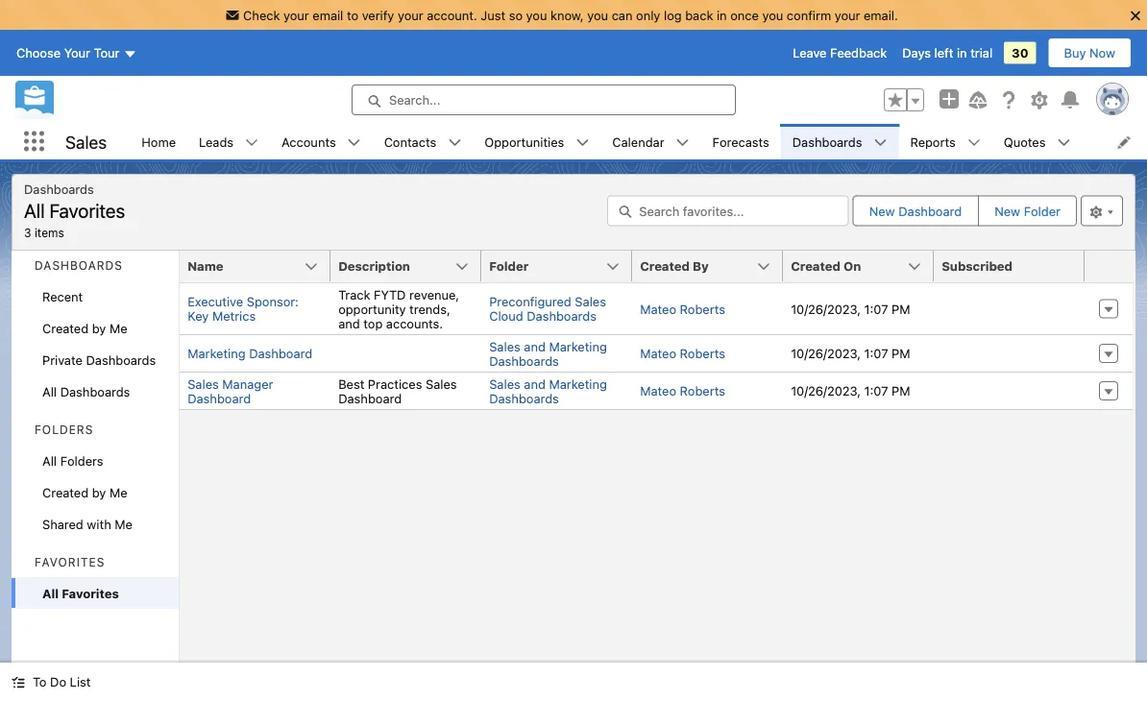 Task type: locate. For each thing, give the bounding box(es) containing it.
new up subscribed button
[[995, 204, 1021, 218]]

marketing down preconfigured sales cloud dashboards
[[549, 377, 607, 391]]

in
[[717, 8, 727, 22], [957, 46, 967, 60]]

to do list
[[33, 675, 91, 689]]

search... button
[[352, 85, 736, 115]]

text default image for accounts
[[348, 136, 361, 149]]

2 vertical spatial mateo roberts
[[640, 384, 726, 398]]

1 vertical spatial mateo roberts link
[[640, 346, 726, 361]]

all inside dashboards all favorites 3 items
[[24, 199, 45, 222]]

days
[[903, 46, 931, 60]]

best practices sales dashboard
[[338, 377, 457, 406]]

confirm
[[787, 8, 831, 22]]

3 mateo roberts link from the top
[[640, 384, 726, 398]]

created by me link up private dashboards
[[12, 312, 179, 344]]

dashboards link
[[781, 124, 874, 160]]

favorites down shared with me
[[62, 586, 119, 601]]

new for new dashboard
[[869, 204, 895, 218]]

created by me
[[42, 321, 127, 335], [42, 485, 127, 500]]

1 10/26/2023, 1:07 pm from the top
[[791, 302, 911, 316]]

2 created by me link from the top
[[12, 477, 179, 508]]

3 your from the left
[[835, 8, 861, 22]]

in right back
[[717, 8, 727, 22]]

left
[[935, 46, 954, 60]]

opportunities
[[485, 135, 564, 149]]

mateo roberts link
[[640, 302, 726, 316], [640, 346, 726, 361], [640, 384, 726, 398]]

created by me link
[[12, 312, 179, 344], [12, 477, 179, 508]]

text default image
[[348, 136, 361, 149], [448, 136, 462, 149], [576, 136, 589, 149], [967, 136, 981, 149], [1058, 136, 1071, 149]]

accounts list item
[[270, 124, 373, 160]]

created by me for dashboards
[[42, 321, 127, 335]]

1 mateo roberts from the top
[[640, 302, 726, 316]]

1 horizontal spatial in
[[957, 46, 967, 60]]

text default image for dashboards
[[874, 136, 887, 149]]

3 mateo roberts from the top
[[640, 384, 726, 398]]

once
[[731, 8, 759, 22]]

1 1:07 from the top
[[865, 302, 888, 316]]

1 vertical spatial me
[[110, 485, 127, 500]]

created by me link for with
[[12, 477, 179, 508]]

folder up preconfigured on the top left of the page
[[489, 259, 529, 273]]

created by me up shared with me
[[42, 485, 127, 500]]

2 created by me from the top
[[42, 485, 127, 500]]

private dashboards link
[[12, 344, 179, 376]]

sales and marketing dashboards for manager
[[489, 377, 607, 406]]

me
[[110, 321, 127, 335], [110, 485, 127, 500], [115, 517, 133, 531]]

1 mateo roberts link from the top
[[640, 302, 726, 316]]

by up private dashboards
[[92, 321, 106, 335]]

folders up shared with me
[[60, 454, 103, 468]]

created
[[640, 259, 690, 273], [791, 259, 841, 273], [42, 321, 89, 335], [42, 485, 89, 500]]

10/26/2023, 1:07 pm
[[791, 302, 911, 316], [791, 346, 911, 361], [791, 384, 911, 398]]

1 horizontal spatial folder
[[1024, 204, 1061, 218]]

subscribed button
[[934, 251, 1085, 282]]

2 your from the left
[[398, 8, 423, 22]]

new up created on cell
[[869, 204, 895, 218]]

on
[[844, 259, 861, 273]]

favorites up all favorites
[[35, 556, 105, 569]]

all inside 'link'
[[42, 586, 59, 601]]

all folders
[[42, 454, 103, 468]]

subscribed cell
[[934, 251, 1097, 283]]

1 horizontal spatial new
[[995, 204, 1021, 218]]

3 you from the left
[[762, 8, 783, 22]]

list
[[70, 675, 91, 689]]

and left top
[[338, 316, 360, 331]]

2 vertical spatial roberts
[[680, 384, 726, 398]]

1 vertical spatial and
[[524, 339, 546, 354]]

choose
[[16, 46, 61, 60]]

1 horizontal spatial you
[[587, 8, 608, 22]]

0 horizontal spatial your
[[284, 8, 309, 22]]

text default image left the to
[[12, 676, 25, 690]]

text default image inside leads list item
[[245, 136, 259, 149]]

me right with
[[115, 517, 133, 531]]

buy now button
[[1048, 38, 1132, 68]]

all up "3"
[[24, 199, 45, 222]]

cell for sales manager dashboard
[[934, 372, 1085, 409]]

1 new from the left
[[869, 204, 895, 218]]

2 pm from the top
[[892, 346, 911, 361]]

sales and marketing dashboards
[[489, 339, 607, 368], [489, 377, 607, 406]]

2 vertical spatial pm
[[892, 384, 911, 398]]

sales manager dashboard link
[[188, 377, 273, 406]]

actions cell
[[1085, 251, 1133, 283]]

roberts for sales
[[680, 384, 726, 398]]

3 10/26/2023, 1:07 pm from the top
[[791, 384, 911, 398]]

mateo roberts link for sales
[[640, 384, 726, 398]]

1 vertical spatial mateo
[[640, 346, 677, 361]]

2 vertical spatial 1:07
[[865, 384, 888, 398]]

pm
[[892, 302, 911, 316], [892, 346, 911, 361], [892, 384, 911, 398]]

1 vertical spatial created by me
[[42, 485, 127, 500]]

2 mateo roberts link from the top
[[640, 346, 726, 361]]

text default image inside dashboards list item
[[874, 136, 887, 149]]

all down shared
[[42, 586, 59, 601]]

3 text default image from the left
[[576, 136, 589, 149]]

list
[[130, 124, 1147, 160]]

group
[[884, 88, 924, 112]]

2 sales and marketing dashboards from the top
[[489, 377, 607, 406]]

your right verify
[[398, 8, 423, 22]]

me for with
[[110, 485, 127, 500]]

10/26/2023, for sales
[[791, 384, 861, 398]]

0 vertical spatial sales and marketing dashboards link
[[489, 339, 607, 368]]

new dashboard button
[[854, 197, 977, 225]]

to
[[33, 675, 47, 689]]

sales and marketing dashboards link down preconfigured sales cloud dashboards
[[489, 377, 607, 406]]

in right left
[[957, 46, 967, 60]]

marketing
[[549, 339, 607, 354], [188, 346, 246, 361], [549, 377, 607, 391]]

2 vertical spatial favorites
[[62, 586, 119, 601]]

2 vertical spatial mateo
[[640, 384, 677, 398]]

dashboard down reports link
[[899, 204, 962, 218]]

new
[[869, 204, 895, 218], [995, 204, 1021, 218]]

0 vertical spatial created by me link
[[12, 312, 179, 344]]

text default image right accounts
[[348, 136, 361, 149]]

3 1:07 from the top
[[865, 384, 888, 398]]

dashboard down top
[[338, 391, 402, 406]]

dashboard inside best practices sales dashboard
[[338, 391, 402, 406]]

1 vertical spatial sales and marketing dashboards
[[489, 377, 607, 406]]

all down private at left
[[42, 384, 57, 399]]

1 mateo from the top
[[640, 302, 677, 316]]

dashboards inside preconfigured sales cloud dashboards
[[527, 309, 597, 323]]

text default image inside calendar list item
[[676, 136, 690, 149]]

text default image left reports
[[874, 136, 887, 149]]

grid
[[180, 251, 1133, 410]]

1 vertical spatial by
[[92, 485, 106, 500]]

0 vertical spatial mateo
[[640, 302, 677, 316]]

1 created by me link from the top
[[12, 312, 179, 344]]

manager
[[222, 377, 273, 391]]

by up with
[[92, 485, 106, 500]]

2 horizontal spatial you
[[762, 8, 783, 22]]

30
[[1012, 46, 1029, 60]]

1 vertical spatial mateo roberts
[[640, 346, 726, 361]]

metrics
[[212, 309, 256, 323]]

0 vertical spatial created by me
[[42, 321, 127, 335]]

0 vertical spatial by
[[92, 321, 106, 335]]

2 vertical spatial 10/26/2023,
[[791, 384, 861, 398]]

your left the email.
[[835, 8, 861, 22]]

0 horizontal spatial you
[[526, 8, 547, 22]]

sales and marketing dashboards link
[[489, 339, 607, 368], [489, 377, 607, 406]]

your left email
[[284, 8, 309, 22]]

3 pm from the top
[[892, 384, 911, 398]]

dashboards
[[793, 135, 862, 149], [24, 182, 94, 196], [35, 259, 123, 272], [527, 309, 597, 323], [86, 353, 156, 367], [489, 354, 559, 368], [60, 384, 130, 399], [489, 391, 559, 406]]

0 vertical spatial 10/26/2023,
[[791, 302, 861, 316]]

created by
[[640, 259, 709, 273]]

sales inside best practices sales dashboard
[[426, 377, 457, 391]]

3 roberts from the top
[[680, 384, 726, 398]]

dashboard inside button
[[899, 204, 962, 218]]

1 vertical spatial created by me link
[[12, 477, 179, 508]]

mateo for sales
[[640, 384, 677, 398]]

0 horizontal spatial new
[[869, 204, 895, 218]]

recent link
[[12, 281, 179, 312]]

0 vertical spatial mateo roberts link
[[640, 302, 726, 316]]

mateo
[[640, 302, 677, 316], [640, 346, 677, 361], [640, 384, 677, 398]]

choose your tour button
[[15, 38, 138, 68]]

1 vertical spatial roberts
[[680, 346, 726, 361]]

and
[[338, 316, 360, 331], [524, 339, 546, 354], [524, 377, 546, 391]]

you left can
[[587, 8, 608, 22]]

forecasts link
[[701, 124, 781, 160]]

0 vertical spatial me
[[110, 321, 127, 335]]

0 vertical spatial sales and marketing dashboards
[[489, 339, 607, 368]]

contacts
[[384, 135, 437, 149]]

know,
[[551, 8, 584, 22]]

email.
[[864, 8, 898, 22]]

dashboards inside dashboards all favorites 3 items
[[24, 182, 94, 196]]

me up with
[[110, 485, 127, 500]]

can
[[612, 8, 633, 22]]

dashboards list item
[[781, 124, 899, 160]]

all up shared
[[42, 454, 57, 468]]

2 new from the left
[[995, 204, 1021, 218]]

text default image inside 'opportunities' list item
[[576, 136, 589, 149]]

2 vertical spatial mateo roberts link
[[640, 384, 726, 398]]

0 vertical spatial and
[[338, 316, 360, 331]]

1 vertical spatial folder
[[489, 259, 529, 273]]

leave
[[793, 46, 827, 60]]

2 text default image from the left
[[448, 136, 462, 149]]

folder up subscribed cell
[[1024, 204, 1061, 218]]

0 vertical spatial 10/26/2023, 1:07 pm
[[791, 302, 911, 316]]

created by me down recent link
[[42, 321, 127, 335]]

created by me link up with
[[12, 477, 179, 508]]

created left by
[[640, 259, 690, 273]]

marketing down preconfigured sales cloud dashboards link
[[549, 339, 607, 354]]

text default image for leads
[[245, 136, 259, 149]]

text default image right contacts
[[448, 136, 462, 149]]

2 vertical spatial 10/26/2023, 1:07 pm
[[791, 384, 911, 398]]

folder inside cell
[[489, 259, 529, 273]]

you right once on the right
[[762, 8, 783, 22]]

text default image left calendar link
[[576, 136, 589, 149]]

1 vertical spatial 10/26/2023,
[[791, 346, 861, 361]]

favorites inside dashboards all favorites 3 items
[[49, 199, 125, 222]]

1 vertical spatial folders
[[60, 454, 103, 468]]

sales and marketing dashboards link down preconfigured sales cloud dashboards link
[[489, 339, 607, 368]]

marketing dashboard link
[[188, 346, 312, 361]]

your
[[64, 46, 90, 60]]

text default image right reports
[[967, 136, 981, 149]]

1 pm from the top
[[892, 302, 911, 316]]

text default image inside quotes list item
[[1058, 136, 1071, 149]]

fytd
[[374, 287, 406, 302]]

revenue,
[[409, 287, 460, 302]]

executive sponsor: key metrics
[[188, 295, 299, 323]]

4 text default image from the left
[[967, 136, 981, 149]]

created on button
[[783, 251, 934, 282]]

folders up 'all folders' at bottom left
[[35, 423, 93, 437]]

10/26/2023,
[[791, 302, 861, 316], [791, 346, 861, 361], [791, 384, 861, 398]]

text default image right calendar
[[676, 136, 690, 149]]

created inside button
[[791, 259, 841, 273]]

you right so
[[526, 8, 547, 22]]

0 vertical spatial mateo roberts
[[640, 302, 726, 316]]

created left on
[[791, 259, 841, 273]]

text default image inside 'to do list' button
[[12, 676, 25, 690]]

and for dashboard
[[524, 339, 546, 354]]

all
[[24, 199, 45, 222], [42, 384, 57, 399], [42, 454, 57, 468], [42, 586, 59, 601]]

all for all dashboards
[[42, 384, 57, 399]]

pm for revenue,
[[892, 302, 911, 316]]

3
[[24, 226, 31, 239]]

2 mateo from the top
[[640, 346, 677, 361]]

sales and marketing dashboards for dashboard
[[489, 339, 607, 368]]

text default image inside the contacts list item
[[448, 136, 462, 149]]

0 horizontal spatial in
[[717, 8, 727, 22]]

1 vertical spatial sales and marketing dashboards link
[[489, 377, 607, 406]]

1 sales and marketing dashboards link from the top
[[489, 339, 607, 368]]

email
[[313, 8, 343, 22]]

sales and marketing dashboards down preconfigured sales cloud dashboards
[[489, 377, 607, 406]]

top
[[364, 316, 383, 331]]

check
[[243, 8, 280, 22]]

1 vertical spatial 1:07
[[865, 346, 888, 361]]

dashboards inside all dashboards link
[[60, 384, 130, 399]]

0 horizontal spatial folder
[[489, 259, 529, 273]]

dashboard down marketing dashboard
[[188, 391, 251, 406]]

3 mateo from the top
[[640, 384, 677, 398]]

all for all folders
[[42, 454, 57, 468]]

1 vertical spatial pm
[[892, 346, 911, 361]]

0 vertical spatial favorites
[[49, 199, 125, 222]]

2 by from the top
[[92, 485, 106, 500]]

1 created by me from the top
[[42, 321, 127, 335]]

favorites inside 'link'
[[62, 586, 119, 601]]

dashboards all favorites 3 items
[[24, 182, 125, 239]]

1 10/26/2023, from the top
[[791, 302, 861, 316]]

dashboards inside dashboards "link"
[[793, 135, 862, 149]]

1 roberts from the top
[[680, 302, 726, 316]]

1 vertical spatial in
[[957, 46, 967, 60]]

executive
[[188, 295, 243, 309]]

days left in trial
[[903, 46, 993, 60]]

to
[[347, 8, 359, 22]]

0 vertical spatial roberts
[[680, 302, 726, 316]]

1:07 for revenue,
[[865, 302, 888, 316]]

0 vertical spatial 1:07
[[865, 302, 888, 316]]

1 by from the top
[[92, 321, 106, 335]]

mateo roberts for sales
[[640, 384, 726, 398]]

5 text default image from the left
[[1058, 136, 1071, 149]]

cell
[[331, 334, 482, 372], [934, 334, 1085, 372], [934, 372, 1085, 409]]

1 sales and marketing dashboards from the top
[[489, 339, 607, 368]]

2 horizontal spatial your
[[835, 8, 861, 22]]

text default image right the "leads" on the left of page
[[245, 136, 259, 149]]

mateo for revenue,
[[640, 302, 677, 316]]

favorites
[[49, 199, 125, 222], [35, 556, 105, 569], [62, 586, 119, 601]]

folder
[[1024, 204, 1061, 218], [489, 259, 529, 273]]

and down preconfigured sales cloud dashboards link
[[524, 339, 546, 354]]

1 your from the left
[[284, 8, 309, 22]]

trends,
[[409, 302, 450, 316]]

2 vertical spatial me
[[115, 517, 133, 531]]

and down preconfigured sales cloud dashboards
[[524, 377, 546, 391]]

favorites up items
[[49, 199, 125, 222]]

2 sales and marketing dashboards link from the top
[[489, 377, 607, 406]]

1 vertical spatial 10/26/2023, 1:07 pm
[[791, 346, 911, 361]]

text default image
[[245, 136, 259, 149], [676, 136, 690, 149], [874, 136, 887, 149], [12, 676, 25, 690]]

mateo roberts
[[640, 302, 726, 316], [640, 346, 726, 361], [640, 384, 726, 398]]

contacts link
[[373, 124, 448, 160]]

Search favorites... text field
[[608, 196, 849, 226]]

executive sponsor: key metrics link
[[188, 295, 299, 323]]

text default image inside accounts "list item"
[[348, 136, 361, 149]]

sales and marketing dashboards down preconfigured sales cloud dashboards link
[[489, 339, 607, 368]]

0 vertical spatial in
[[717, 8, 727, 22]]

text default image inside the reports 'list item'
[[967, 136, 981, 149]]

1 horizontal spatial your
[[398, 8, 423, 22]]

pm for sales
[[892, 384, 911, 398]]

2 vertical spatial and
[[524, 377, 546, 391]]

folder cell
[[482, 251, 644, 283]]

best
[[338, 377, 365, 391]]

1 you from the left
[[526, 8, 547, 22]]

new for new folder
[[995, 204, 1021, 218]]

text default image right quotes at the right top
[[1058, 136, 1071, 149]]

3 10/26/2023, from the top
[[791, 384, 861, 398]]

0 vertical spatial pm
[[892, 302, 911, 316]]

1 text default image from the left
[[348, 136, 361, 149]]

me up private dashboards
[[110, 321, 127, 335]]



Task type: describe. For each thing, give the bounding box(es) containing it.
quotes link
[[992, 124, 1058, 160]]

10/26/2023, for revenue,
[[791, 302, 861, 316]]

quotes
[[1004, 135, 1046, 149]]

text default image for contacts
[[448, 136, 462, 149]]

grid containing name
[[180, 251, 1133, 410]]

sales inside sales manager dashboard
[[188, 377, 219, 391]]

1:07 for sales
[[865, 384, 888, 398]]

practices
[[368, 377, 422, 391]]

all favorites link
[[12, 578, 179, 609]]

all for all favorites
[[42, 586, 59, 601]]

leads list item
[[187, 124, 270, 160]]

2 10/26/2023, 1:07 pm from the top
[[791, 346, 911, 361]]

home
[[142, 135, 176, 149]]

and inside the 'track fytd revenue, opportunity trends, and top accounts.'
[[338, 316, 360, 331]]

2 1:07 from the top
[[865, 346, 888, 361]]

2 mateo roberts from the top
[[640, 346, 726, 361]]

description button
[[331, 251, 482, 282]]

sales and marketing dashboards link for manager
[[489, 377, 607, 406]]

dashboard inside sales manager dashboard
[[188, 391, 251, 406]]

only
[[636, 8, 661, 22]]

by for recent
[[92, 321, 106, 335]]

reports
[[910, 135, 956, 149]]

verify
[[362, 8, 394, 22]]

marketing for dashboard
[[549, 339, 607, 354]]

just
[[481, 8, 506, 22]]

all folders link
[[12, 445, 179, 477]]

sponsor:
[[247, 295, 299, 309]]

track fytd revenue, opportunity trends, and top accounts.
[[338, 287, 460, 331]]

text default image for calendar
[[676, 136, 690, 149]]

1 vertical spatial favorites
[[35, 556, 105, 569]]

shared
[[42, 517, 83, 531]]

leads link
[[187, 124, 245, 160]]

preconfigured sales cloud dashboards link
[[489, 295, 606, 323]]

marketing dashboard
[[188, 346, 312, 361]]

description
[[338, 259, 410, 273]]

cloud
[[489, 309, 523, 323]]

actions image
[[1085, 251, 1133, 282]]

created down recent
[[42, 321, 89, 335]]

new dashboard
[[869, 204, 962, 218]]

opportunities list item
[[473, 124, 601, 160]]

description cell
[[331, 251, 493, 283]]

mateo roberts for revenue,
[[640, 302, 726, 316]]

accounts.
[[386, 316, 443, 331]]

feedback
[[830, 46, 887, 60]]

folder button
[[482, 251, 632, 282]]

choose your tour
[[16, 46, 120, 60]]

search...
[[389, 93, 441, 107]]

leads
[[199, 135, 234, 149]]

all dashboards
[[42, 384, 130, 399]]

check your email to verify your account. just so you know, you can only log back in once you confirm your email.
[[243, 8, 898, 22]]

mateo roberts link for revenue,
[[640, 302, 726, 316]]

accounts link
[[270, 124, 348, 160]]

2 roberts from the top
[[680, 346, 726, 361]]

preconfigured sales cloud dashboards
[[489, 295, 606, 323]]

2 you from the left
[[587, 8, 608, 22]]

10/26/2023, 1:07 pm for revenue,
[[791, 302, 911, 316]]

0 vertical spatial folders
[[35, 423, 93, 437]]

list containing home
[[130, 124, 1147, 160]]

marketing for manager
[[549, 377, 607, 391]]

created up shared
[[42, 485, 89, 500]]

roberts for revenue,
[[680, 302, 726, 316]]

0 vertical spatial folder
[[1024, 204, 1061, 218]]

back
[[685, 8, 713, 22]]

cell for marketing dashboard
[[934, 334, 1085, 372]]

text default image for quotes
[[1058, 136, 1071, 149]]

contacts list item
[[373, 124, 473, 160]]

reports list item
[[899, 124, 992, 160]]

quotes list item
[[992, 124, 1083, 160]]

forecasts
[[713, 135, 770, 149]]

log
[[664, 8, 682, 22]]

trial
[[971, 46, 993, 60]]

name cell
[[180, 251, 342, 283]]

dashboard up manager at the bottom left of page
[[249, 346, 312, 361]]

and for manager
[[524, 377, 546, 391]]

shared with me
[[42, 517, 133, 531]]

reports link
[[899, 124, 967, 160]]

sales manager dashboard
[[188, 377, 273, 406]]

leave feedback
[[793, 46, 887, 60]]

marketing up sales manager dashboard
[[188, 346, 246, 361]]

created by cell
[[632, 251, 795, 283]]

created inside 'button'
[[640, 259, 690, 273]]

created by me link for dashboards
[[12, 312, 179, 344]]

recent
[[42, 289, 83, 304]]

with
[[87, 517, 111, 531]]

do
[[50, 675, 66, 689]]

calendar list item
[[601, 124, 701, 160]]

10/26/2023, 1:07 pm for sales
[[791, 384, 911, 398]]

calendar link
[[601, 124, 676, 160]]

by
[[693, 259, 709, 273]]

items
[[34, 226, 64, 239]]

name button
[[180, 251, 331, 282]]

created on cell
[[783, 251, 946, 283]]

opportunities link
[[473, 124, 576, 160]]

to do list button
[[0, 663, 102, 702]]

now
[[1090, 46, 1116, 60]]

created by me for with
[[42, 485, 127, 500]]

name
[[188, 259, 223, 273]]

sales and marketing dashboards link for dashboard
[[489, 339, 607, 368]]

all favorites
[[42, 586, 119, 601]]

created by button
[[632, 251, 783, 282]]

me for dashboards
[[110, 321, 127, 335]]

account.
[[427, 8, 477, 22]]

preconfigured
[[489, 295, 572, 309]]

buy
[[1064, 46, 1086, 60]]

new folder button
[[978, 196, 1077, 226]]

new folder
[[995, 204, 1061, 218]]

2 10/26/2023, from the top
[[791, 346, 861, 361]]

opportunity
[[338, 302, 406, 316]]

created on
[[791, 259, 861, 273]]

subscribed
[[942, 259, 1013, 273]]

by for all folders
[[92, 485, 106, 500]]

text default image for opportunities
[[576, 136, 589, 149]]

key
[[188, 309, 209, 323]]

all dashboards link
[[12, 376, 179, 407]]

text default image for reports
[[967, 136, 981, 149]]

dashboards inside private dashboards link
[[86, 353, 156, 367]]

tour
[[94, 46, 120, 60]]

sales inside preconfigured sales cloud dashboards
[[575, 295, 606, 309]]

private dashboards
[[42, 353, 156, 367]]

shared with me link
[[12, 508, 179, 540]]

buy now
[[1064, 46, 1116, 60]]



Task type: vqa. For each thing, say whether or not it's contained in the screenshot.
'CONTACTS'
yes



